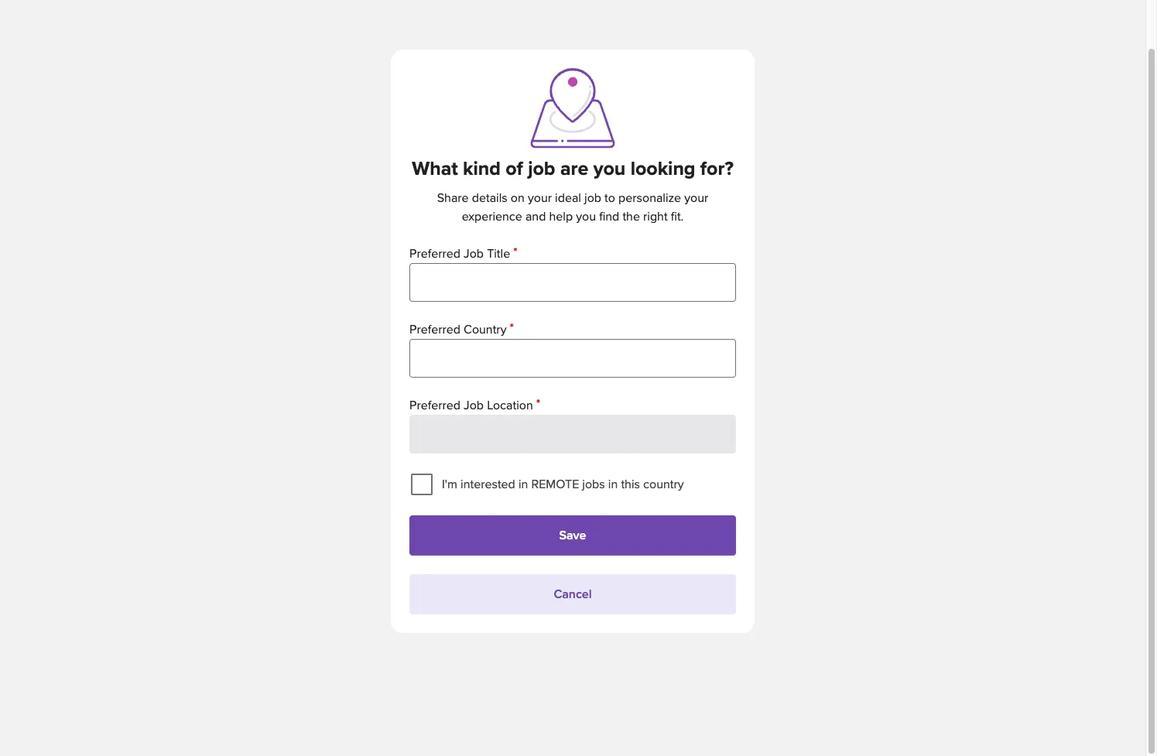 Task type: locate. For each thing, give the bounding box(es) containing it.
you left 'find'
[[576, 209, 596, 225]]

job inside share details on your ideal job to personalize your experience and help you find the right fit.
[[585, 190, 602, 206]]

2 vertical spatial *
[[536, 396, 541, 412]]

Preferred Country text field
[[410, 339, 736, 378]]

save
[[559, 528, 587, 544]]

* right location
[[536, 396, 541, 412]]

preferred left location
[[410, 398, 461, 413]]

preferred inside the 'preferred job location *'
[[410, 398, 461, 413]]

0 vertical spatial preferred
[[410, 246, 461, 262]]

your
[[528, 190, 552, 206], [685, 190, 709, 206]]

1 vertical spatial job
[[464, 398, 484, 413]]

preferred country *
[[410, 321, 514, 338]]

* right 'title'
[[513, 245, 518, 260]]

you
[[594, 157, 626, 180], [576, 209, 596, 225]]

1 horizontal spatial your
[[685, 190, 709, 206]]

preferred inside the preferred job title *
[[410, 246, 461, 262]]

remote
[[531, 477, 579, 492]]

you up to
[[594, 157, 626, 180]]

right
[[643, 209, 668, 225]]

cancel
[[554, 587, 592, 602]]

0 horizontal spatial your
[[528, 190, 552, 206]]

0 vertical spatial job
[[528, 157, 556, 180]]

0 horizontal spatial in
[[519, 477, 528, 492]]

1 horizontal spatial job
[[585, 190, 602, 206]]

kind
[[463, 157, 501, 180]]

in left this
[[608, 477, 618, 492]]

preferred
[[410, 246, 461, 262], [410, 322, 461, 338], [410, 398, 461, 413]]

help
[[549, 209, 573, 225]]

1 your from the left
[[528, 190, 552, 206]]

job left to
[[585, 190, 602, 206]]

preferred job location *
[[410, 396, 541, 413]]

* inside the preferred job title *
[[513, 245, 518, 260]]

* for preferred job title
[[513, 245, 518, 260]]

details
[[472, 190, 508, 206]]

2 vertical spatial preferred
[[410, 398, 461, 413]]

job inside the 'preferred job location *'
[[464, 398, 484, 413]]

preferred left country
[[410, 322, 461, 338]]

* right country
[[510, 321, 514, 336]]

*
[[513, 245, 518, 260], [510, 321, 514, 336], [536, 396, 541, 412]]

job inside the preferred job title *
[[464, 246, 484, 262]]

job
[[464, 246, 484, 262], [464, 398, 484, 413]]

to
[[605, 190, 615, 206]]

in
[[519, 477, 528, 492], [608, 477, 618, 492]]

cancel button
[[410, 574, 736, 615]]

job
[[528, 157, 556, 180], [585, 190, 602, 206]]

0 vertical spatial job
[[464, 246, 484, 262]]

in left remote
[[519, 477, 528, 492]]

0 horizontal spatial job
[[528, 157, 556, 180]]

1 vertical spatial you
[[576, 209, 596, 225]]

i'm interested in remote jobs in this country
[[442, 477, 684, 492]]

job for location
[[464, 398, 484, 413]]

1 preferred from the top
[[410, 246, 461, 262]]

1 horizontal spatial in
[[608, 477, 618, 492]]

location
[[487, 398, 533, 413]]

preferred down share
[[410, 246, 461, 262]]

your down for?
[[685, 190, 709, 206]]

1 vertical spatial *
[[510, 321, 514, 336]]

your up and
[[528, 190, 552, 206]]

2 preferred from the top
[[410, 322, 461, 338]]

3 preferred from the top
[[410, 398, 461, 413]]

what kind of job are you looking for?
[[412, 157, 734, 180]]

job left location
[[464, 398, 484, 413]]

* inside the 'preferred job location *'
[[536, 396, 541, 412]]

2 job from the top
[[464, 398, 484, 413]]

1 job from the top
[[464, 246, 484, 262]]

job right of
[[528, 157, 556, 180]]

1 vertical spatial preferred
[[410, 322, 461, 338]]

0 vertical spatial *
[[513, 245, 518, 260]]

job left 'title'
[[464, 246, 484, 262]]

Preferred Job Title text field
[[410, 263, 736, 302]]

preferred for preferred job location
[[410, 398, 461, 413]]

1 vertical spatial job
[[585, 190, 602, 206]]

* inside preferred country *
[[510, 321, 514, 336]]

preferred inside preferred country *
[[410, 322, 461, 338]]



Task type: vqa. For each thing, say whether or not it's contained in the screenshot.
first Job from the top
yes



Task type: describe. For each thing, give the bounding box(es) containing it.
personalize
[[619, 190, 681, 206]]

you inside share details on your ideal job to personalize your experience and help you find the right fit.
[[576, 209, 596, 225]]

ideal
[[555, 190, 581, 206]]

on
[[511, 190, 525, 206]]

* for preferred job location
[[536, 396, 541, 412]]

i'm
[[442, 477, 458, 492]]

fit.
[[671, 209, 684, 225]]

the
[[623, 209, 640, 225]]

preferred job title *
[[410, 245, 518, 262]]

share
[[437, 190, 469, 206]]

experience
[[462, 209, 522, 225]]

this
[[621, 477, 640, 492]]

0 vertical spatial you
[[594, 157, 626, 180]]

job for title
[[464, 246, 484, 262]]

preferred for preferred job title
[[410, 246, 461, 262]]

title
[[487, 246, 510, 262]]

Preferred Job Location text field
[[410, 415, 736, 454]]

2 in from the left
[[608, 477, 618, 492]]

jobs
[[583, 477, 605, 492]]

country
[[643, 477, 684, 492]]

share details on your ideal job to personalize your experience and help you find the right fit.
[[437, 190, 709, 225]]

preferred for preferred country
[[410, 322, 461, 338]]

1 in from the left
[[519, 477, 528, 492]]

are
[[560, 157, 589, 180]]

for?
[[701, 157, 734, 180]]

what
[[412, 157, 458, 180]]

country
[[464, 322, 507, 338]]

and
[[526, 209, 546, 225]]

of
[[506, 157, 523, 180]]

find
[[599, 209, 620, 225]]

interested
[[461, 477, 515, 492]]

looking
[[631, 157, 696, 180]]

2 your from the left
[[685, 190, 709, 206]]

save button
[[410, 516, 736, 556]]



